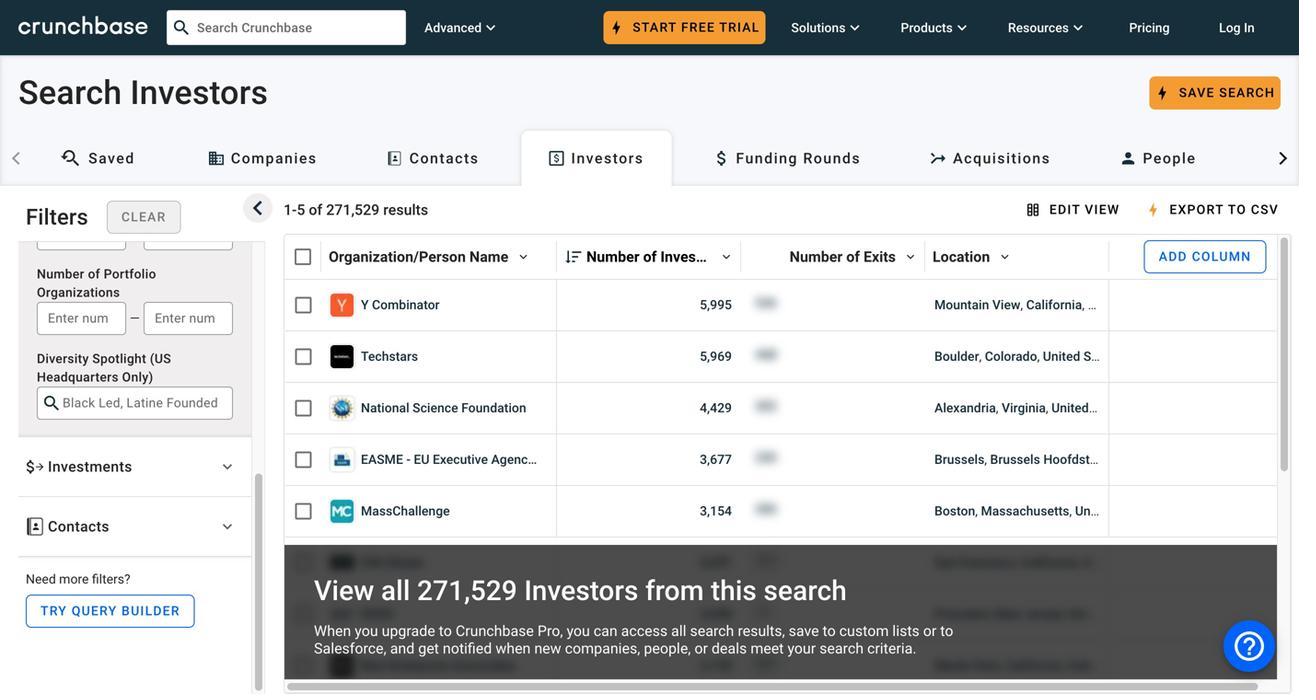 Task type: vqa. For each thing, say whether or not it's contained in the screenshot.


Task type: describe. For each thing, give the bounding box(es) containing it.
save
[[789, 622, 819, 640]]

deals
[[712, 640, 747, 658]]

csv
[[1251, 202, 1279, 217]]

san francisco link
[[934, 555, 1016, 570]]

contacts button
[[18, 497, 251, 556]]

united states link for alexandria , virginia , united states
[[1048, 401, 1129, 416]]

enter number (e.g. 3) field up (us
[[155, 307, 215, 330]]

notified
[[443, 640, 492, 658]]

5,969
[[700, 349, 732, 364]]

column settings image for location
[[990, 242, 1019, 272]]

— for "enter number (e.g. 3)" field above (us
[[130, 311, 140, 326]]

add column button
[[1144, 240, 1266, 273]]

access
[[621, 622, 668, 640]]

edit view
[[1049, 202, 1120, 217]]

of for number of portfolio organizations
[[88, 267, 100, 282]]

jersey
[[1025, 607, 1063, 622]]

search up save
[[764, 574, 847, 607]]

add
[[1159, 249, 1188, 264]]

free
[[681, 20, 715, 35]]

0 horizontal spatial all
[[381, 574, 410, 607]]

to down princeton 'link'
[[940, 622, 953, 640]]

investors link
[[521, 131, 672, 186]]

advanced button
[[406, 0, 518, 55]]

executive
[[433, 452, 488, 467]]

san francisco , california , united states
[[934, 555, 1161, 570]]

funding
[[736, 150, 798, 167]]

contacts link
[[360, 131, 507, 186]]

3,154 link
[[700, 504, 732, 519]]

boston , massachusetts , united states
[[934, 504, 1153, 519]]

united states link for san francisco , california , united states
[[1080, 555, 1161, 570]]

massachusetts link
[[978, 504, 1069, 519]]

your
[[787, 640, 816, 658]]

techstars
[[361, 349, 418, 364]]

2,690 link
[[700, 607, 732, 622]]

export to csv
[[1170, 202, 1279, 217]]

filters?
[[92, 572, 130, 587]]

united states link for boulder , colorado , united states
[[1040, 349, 1120, 364]]

4,429
[[700, 401, 732, 416]]

filters
[[26, 204, 88, 230]]

organization/person name
[[329, 248, 508, 266]]

foundation
[[461, 401, 526, 416]]

2,155 link
[[700, 658, 732, 674]]

500 global
[[361, 555, 423, 570]]

3,677
[[700, 452, 732, 467]]

diversity spotlight (us headquarters only)
[[37, 351, 171, 385]]

of for number of investments
[[643, 248, 657, 266]]

exits
[[864, 248, 896, 266]]

california link for menlo park
[[1003, 658, 1062, 674]]

export
[[1170, 202, 1224, 217]]

national
[[361, 401, 409, 416]]

advanced
[[424, 20, 482, 35]]

acquisitions
[[953, 150, 1051, 167]]

5
[[297, 201, 305, 219]]

national science foundation link
[[331, 397, 526, 420]]

masschallenge logo image
[[331, 500, 354, 523]]

y
[[361, 297, 369, 313]]

saved
[[88, 150, 135, 167]]

investments inside "dropdown button"
[[48, 458, 132, 476]]

edit
[[1049, 202, 1080, 217]]

francisco
[[960, 555, 1016, 570]]

search down 2,690 link
[[690, 622, 734, 640]]

techstars logo image
[[331, 345, 354, 368]]

-
[[406, 452, 411, 467]]

2 column settings image from the left
[[896, 242, 925, 272]]

pricing link
[[1106, 0, 1193, 55]]

saved link
[[33, 131, 166, 186]]

1 horizontal spatial new
[[996, 607, 1021, 622]]

1-5 of 271,529 results
[[284, 201, 428, 219]]

contacts inside dropdown button
[[48, 518, 109, 535]]

masschallenge
[[361, 504, 450, 519]]

people link
[[1093, 131, 1224, 186]]

0 vertical spatial contacts
[[409, 150, 479, 167]]

science
[[413, 401, 458, 416]]

try query builder
[[41, 603, 180, 619]]

start free trial link
[[603, 6, 765, 50]]

0 vertical spatial investments
[[660, 248, 742, 266]]

enter number (e.g. 3) field down organizations
[[48, 307, 108, 330]]

1 column settings image from the left
[[712, 242, 741, 272]]

1 you from the left
[[355, 622, 378, 640]]

2,155
[[700, 658, 732, 674]]

number for number of exits
[[790, 248, 843, 266]]

custom
[[839, 622, 889, 640]]

agency
[[491, 452, 534, 467]]

when
[[496, 640, 531, 658]]

gewest
[[1131, 452, 1174, 467]]

acquisitions link
[[903, 131, 1078, 186]]

investors inside investors tab panel
[[524, 574, 638, 607]]

2 vertical spatial view
[[314, 574, 374, 607]]

california link for san francisco
[[1018, 555, 1077, 570]]

organizations
[[37, 285, 120, 300]]

log in
[[1219, 20, 1255, 35]]

california for view
[[1026, 297, 1082, 313]]

organization/person
[[329, 248, 466, 266]]

pricing
[[1129, 20, 1170, 35]]

export to csv button
[[1140, 188, 1284, 232]]

5,969 link
[[700, 349, 732, 364]]

to inside button
[[1228, 202, 1247, 217]]

alexandria , virginia , united states
[[934, 401, 1129, 416]]

resources
[[1008, 20, 1069, 35]]

massachusetts
[[981, 504, 1069, 519]]

mountain view link
[[934, 297, 1020, 313]]

5,995
[[700, 297, 732, 313]]

view for edit
[[1085, 202, 1120, 217]]

smes
[[557, 452, 590, 467]]

500 global link
[[331, 551, 423, 574]]

0 vertical spatial investors
[[130, 73, 268, 112]]

products
[[901, 20, 953, 35]]

united states link for menlo park , california , united states
[[1064, 658, 1145, 674]]

resources button
[[990, 0, 1106, 55]]

alexandria
[[934, 401, 996, 416]]

region inside investors tab panel
[[18, 0, 251, 436]]

can
[[594, 622, 617, 640]]

portfolio
[[104, 267, 156, 282]]

united states link for mountain view , california , united states
[[1085, 297, 1165, 313]]

for
[[537, 452, 554, 467]]



Task type: locate. For each thing, give the bounding box(es) containing it.
when
[[314, 622, 351, 640]]

1 horizontal spatial number
[[586, 248, 639, 266]]

trial
[[719, 20, 760, 35]]

number of investments
[[586, 248, 742, 266]]

view right mountain
[[992, 297, 1020, 313]]

1-
[[284, 201, 297, 219]]

0 horizontal spatial view
[[314, 574, 374, 607]]

3,154
[[700, 504, 732, 519]]

1 vertical spatial —
[[130, 311, 140, 326]]

—
[[130, 226, 140, 241], [130, 311, 140, 326]]

0 vertical spatial all
[[381, 574, 410, 607]]

number for number of investments
[[586, 248, 639, 266]]

enterprise
[[390, 658, 449, 674]]

new
[[534, 640, 561, 658]]

in
[[1244, 20, 1255, 35]]

brussels
[[934, 452, 984, 467], [990, 452, 1040, 467]]

1 vertical spatial california link
[[1018, 555, 1077, 570]]

(us
[[150, 351, 171, 366]]

view right edit
[[1085, 202, 1120, 217]]

5,995 link
[[700, 297, 732, 313]]

2 horizontal spatial view
[[1085, 202, 1120, 217]]

log in link
[[1193, 0, 1281, 55]]

results
[[383, 201, 428, 219]]

region containing —
[[18, 0, 251, 436]]

easme - eu executive agency for smes logo image
[[331, 448, 354, 471]]

all inside the when you upgrade to crunchbase pro, you can access all search results, save to custom lists or to salesforce, and get notified when new companies, people, or deals meet your search criteria.
[[671, 622, 686, 640]]

you
[[355, 622, 378, 640], [567, 622, 590, 640]]

3,097 link
[[700, 555, 732, 571]]

rounds
[[803, 150, 861, 167]]

1 vertical spatial investments
[[48, 458, 132, 476]]

1 horizontal spatial contacts
[[409, 150, 479, 167]]

column settings image
[[508, 242, 538, 272], [990, 242, 1019, 272]]

0 horizontal spatial column settings image
[[508, 242, 538, 272]]

search right "save" at the right top of the page
[[1219, 85, 1275, 100]]

virginia link
[[998, 401, 1046, 416]]

search up saved link
[[18, 73, 122, 112]]

tab list
[[0, 123, 1299, 186]]

solutions
[[791, 20, 846, 35]]

builder
[[122, 603, 180, 619]]

0 horizontal spatial or
[[695, 640, 708, 658]]

california link up jersey
[[1018, 555, 1077, 570]]

solutions button
[[773, 0, 882, 55]]

1 horizontal spatial all
[[671, 622, 686, 640]]

save
[[1179, 85, 1215, 100]]

virginia
[[1002, 401, 1046, 416]]

new jersey link
[[992, 607, 1063, 622]]

investors tab panel
[[0, 0, 1299, 694]]

0 horizontal spatial number
[[37, 267, 84, 282]]

united states link for boston , massachusetts , united states
[[1072, 504, 1153, 519]]

2 vertical spatial california link
[[1003, 658, 1062, 674]]

funding rounds link
[[686, 131, 888, 186]]

1 horizontal spatial search
[[1219, 85, 1275, 100]]

search investors
[[18, 73, 268, 112]]

to up get
[[439, 622, 452, 640]]

brussels link
[[934, 452, 984, 467]]

0 horizontal spatial you
[[355, 622, 378, 640]]

princeton link
[[934, 607, 990, 622]]

2 column settings image from the left
[[990, 242, 1019, 272]]

Enter number (e.g. 3) field
[[48, 223, 108, 245], [155, 223, 215, 245], [48, 307, 108, 330], [155, 307, 215, 330]]

0 vertical spatial new
[[996, 607, 1021, 622]]

you down sosv on the left of page
[[355, 622, 378, 640]]

number inside number of portfolio organizations
[[37, 267, 84, 282]]

or up the 2,155
[[695, 640, 708, 658]]

0 horizontal spatial 271,529
[[326, 201, 380, 219]]

Search Crunchbase field
[[167, 10, 406, 45]]

— up portfolio on the left top
[[130, 226, 140, 241]]

need
[[26, 572, 56, 587]]

y combinator link
[[331, 294, 440, 317]]

view
[[1085, 202, 1120, 217], [992, 297, 1020, 313], [314, 574, 374, 607]]

new left jersey
[[996, 607, 1021, 622]]

2 horizontal spatial number
[[790, 248, 843, 266]]

park
[[974, 658, 1000, 674]]

or
[[923, 622, 937, 640], [695, 640, 708, 658]]

1 — from the top
[[130, 226, 140, 241]]

only)
[[122, 370, 153, 385]]

column settings image left location
[[896, 242, 925, 272]]

1 horizontal spatial column settings image
[[896, 242, 925, 272]]

search inside button
[[1219, 85, 1275, 100]]

3,677 link
[[700, 452, 732, 468]]

view inside edit view button
[[1085, 202, 1120, 217]]

united states link for princeton , new jersey , united states
[[1065, 607, 1146, 622]]

1 vertical spatial new
[[361, 658, 387, 674]]

of for number of exits
[[846, 248, 860, 266]]

enter number (e.g. 3) field up portfolio on the left top
[[155, 223, 215, 245]]

get
[[418, 640, 439, 658]]

0 horizontal spatial contacts
[[48, 518, 109, 535]]

number
[[586, 248, 639, 266], [790, 248, 843, 266], [37, 267, 84, 282]]

all up people,
[[671, 622, 686, 640]]

1 horizontal spatial 271,529
[[417, 574, 517, 607]]

column settings image up the 5,995
[[712, 242, 741, 272]]

number for number of portfolio organizations
[[37, 267, 84, 282]]

investments up the 5,995
[[660, 248, 742, 266]]

san
[[934, 555, 956, 570]]

2 — from the top
[[130, 311, 140, 326]]

1 horizontal spatial investments
[[660, 248, 742, 266]]

california up boulder , colorado , united states
[[1026, 297, 1082, 313]]

2,690
[[700, 607, 732, 622]]

california up jersey
[[1022, 555, 1077, 570]]

new down salesforce,
[[361, 658, 387, 674]]

1 vertical spatial view
[[992, 297, 1020, 313]]

0 horizontal spatial brussels
[[934, 452, 984, 467]]

results,
[[738, 622, 785, 640]]

1 vertical spatial contacts
[[48, 518, 109, 535]]

brussels up boston on the right of page
[[934, 452, 984, 467]]

1 vertical spatial investors
[[571, 150, 644, 167]]

california for francisco
[[1022, 555, 1077, 570]]

california link
[[1023, 297, 1082, 313], [1018, 555, 1077, 570], [1003, 658, 1062, 674]]

investments up contacts dropdown button at the bottom of the page
[[48, 458, 132, 476]]

easme - eu executive agency for smes link
[[331, 448, 590, 471]]

to right save
[[823, 622, 836, 640]]

techstars link
[[331, 345, 418, 368]]

more
[[59, 572, 89, 587]]

alexandria link
[[934, 401, 996, 416]]

0 vertical spatial —
[[130, 226, 140, 241]]

investors inside investors link
[[571, 150, 644, 167]]

boston
[[934, 504, 975, 519]]

271,529 right 5
[[326, 201, 380, 219]]

tab list containing saved
[[0, 123, 1299, 186]]

1 vertical spatial 271,529
[[417, 574, 517, 607]]

0 vertical spatial california link
[[1023, 297, 1082, 313]]

0 vertical spatial california
[[1026, 297, 1082, 313]]

view for mountain
[[992, 297, 1020, 313]]

0 horizontal spatial column settings image
[[712, 242, 741, 272]]

Black Led, Latine Founded field
[[63, 392, 218, 414]]

— for "enter number (e.g. 3)" field over portfolio on the left top
[[130, 226, 140, 241]]

hoofdstedelijk
[[1043, 452, 1128, 467]]

spotlight
[[92, 351, 146, 366]]

contacts up results at the top left of page
[[409, 150, 479, 167]]

to left csv
[[1228, 202, 1247, 217]]

enter number (e.g. 3) field up number of portfolio organizations
[[48, 223, 108, 245]]

try
[[41, 603, 67, 619]]

region
[[18, 0, 251, 436]]

california link right park
[[1003, 658, 1062, 674]]

brussels , brussels hoofdstedelijk gewest
[[934, 452, 1174, 467]]

1 brussels from the left
[[934, 452, 984, 467]]

1 horizontal spatial you
[[567, 622, 590, 640]]

colorado link
[[982, 349, 1037, 364]]

products button
[[882, 0, 990, 55]]

crunchbase
[[456, 622, 534, 640]]

national science foundation logo image
[[331, 397, 354, 420]]

companies link
[[181, 131, 345, 186]]

search down custom
[[819, 640, 864, 658]]

2 vertical spatial investors
[[524, 574, 638, 607]]

people
[[1143, 150, 1196, 167]]

0 horizontal spatial search
[[18, 73, 122, 112]]

y combinator
[[361, 297, 440, 313]]

to
[[1228, 202, 1247, 217], [439, 622, 452, 640], [823, 622, 836, 640], [940, 622, 953, 640]]

— up spotlight at the left of page
[[130, 311, 140, 326]]

search
[[18, 73, 122, 112], [1219, 85, 1275, 100]]

california for park
[[1006, 658, 1062, 674]]

1 horizontal spatial view
[[992, 297, 1020, 313]]

of inside number of portfolio organizations
[[88, 267, 100, 282]]

from
[[645, 574, 704, 607]]

lists
[[892, 622, 920, 640]]

1 column settings image from the left
[[508, 242, 538, 272]]

funding rounds
[[736, 150, 861, 167]]

princeton
[[934, 607, 990, 622]]

menlo park link
[[934, 658, 1000, 674]]

1 vertical spatial california
[[1022, 555, 1077, 570]]

need more filters?
[[26, 572, 130, 587]]

california
[[1026, 297, 1082, 313], [1022, 555, 1077, 570], [1006, 658, 1062, 674]]

4,429 link
[[700, 401, 732, 416]]

2 brussels from the left
[[990, 452, 1040, 467]]

1 vertical spatial all
[[671, 622, 686, 640]]

y combinator logo image
[[331, 294, 354, 317]]

california link up boulder , colorado , united states
[[1023, 297, 1082, 313]]

united
[[1088, 297, 1125, 313], [1043, 349, 1080, 364], [1051, 401, 1089, 416], [1075, 504, 1112, 519], [1083, 555, 1120, 570], [1069, 607, 1106, 622], [1067, 658, 1105, 674]]

or right the lists
[[923, 622, 937, 640]]

contacts up need more filters?
[[48, 518, 109, 535]]

0 horizontal spatial new
[[361, 658, 387, 674]]

1 horizontal spatial brussels
[[990, 452, 1040, 467]]

0 horizontal spatial investments
[[48, 458, 132, 476]]

global
[[386, 555, 423, 570]]

and
[[390, 640, 415, 658]]

2 you from the left
[[567, 622, 590, 640]]

1 horizontal spatial or
[[923, 622, 937, 640]]

colorado
[[985, 349, 1037, 364]]

271,529 up crunchbase
[[417, 574, 517, 607]]

california link for mountain view
[[1023, 297, 1082, 313]]

0 vertical spatial 271,529
[[326, 201, 380, 219]]

brussels down virginia link
[[990, 452, 1040, 467]]

2 vertical spatial california
[[1006, 658, 1062, 674]]

1 horizontal spatial column settings image
[[990, 242, 1019, 272]]

all down 500 global
[[381, 574, 410, 607]]

0 vertical spatial view
[[1085, 202, 1120, 217]]

save search
[[1179, 85, 1275, 100]]

you left can
[[567, 622, 590, 640]]

view down 500
[[314, 574, 374, 607]]

try query builder button
[[26, 589, 195, 633]]

column settings image for organization/person name
[[508, 242, 538, 272]]

california right park
[[1006, 658, 1062, 674]]

column settings image
[[712, 242, 741, 272], [896, 242, 925, 272]]



